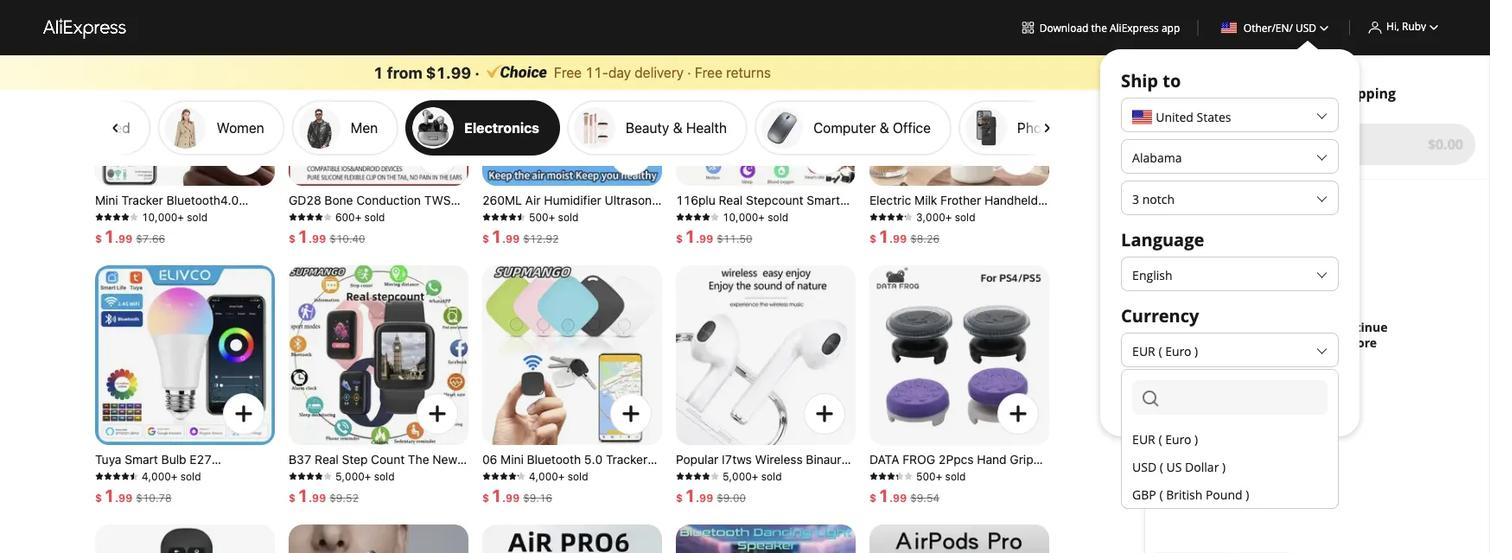 Task type: locate. For each thing, give the bounding box(es) containing it.
1 horizontal spatial 4,000+ sold
[[529, 470, 588, 482]]

. inside $ 1 . 9 9 $9.54
[[890, 492, 893, 504]]

06
[[482, 453, 497, 467]]

1 horizontal spatial home
[[482, 255, 515, 270]]

10,000+ sold
[[142, 211, 208, 223], [723, 211, 789, 223]]

kids
[[95, 240, 119, 254], [634, 468, 658, 482]]

finder inside 06 mini bluetooth 5.0 tracker antilost device round pet kids bag wallet tracking smart finder locator
[[482, 499, 518, 514]]

·
[[475, 63, 480, 82], [688, 64, 691, 80]]

real inside b37 real step count the new rechargeable smart watch men and women fitness watch phone connection is fully compati
[[315, 453, 339, 467]]

kids inside 06 mini bluetooth 5.0 tracker antilost device round pet kids bag wallet tracking smart finder locator
[[634, 468, 658, 482]]

1 horizontal spatial 3
[[1271, 84, 1279, 102]]

0 vertical spatial real
[[719, 193, 743, 207]]

$ down mixer on the right
[[870, 233, 877, 245]]

1 horizontal spatial ear
[[796, 468, 815, 482]]

eur
[[1133, 343, 1156, 359], [1133, 431, 1156, 447]]

step up suitable
[[797, 209, 823, 223]]

mini down in
[[790, 484, 814, 498]]

( up usd ( us dollar )
[[1159, 431, 1162, 447]]

1 for gd28 bone conduction tws headphones bluetooth v5.3 ear clip lightweight business sports game headset with mic noise reduction
[[297, 226, 309, 246]]

1 vertical spatial eur ( euro )
[[1133, 431, 1198, 447]]

tracker
[[121, 193, 163, 207], [606, 453, 648, 467]]

0 vertical spatial headset
[[365, 240, 412, 254]]

. inside $ 1 . 9 9 $12.92
[[502, 233, 506, 245]]

. for 06
[[502, 492, 506, 504]]

2 horizontal spatial men
[[676, 240, 700, 254]]

2 horizontal spatial women
[[729, 240, 771, 254]]

. inside the '$ 1 . 9 9 $11.50'
[[696, 233, 700, 245]]

women
[[217, 119, 264, 136], [729, 240, 771, 254], [314, 484, 356, 498]]

1 vertical spatial led
[[239, 468, 262, 482]]

0 vertical spatial usd
[[1296, 20, 1317, 35]]

mini down 260ml
[[482, 209, 506, 223]]

1 down 'extenders'
[[878, 485, 890, 505]]

$ inside the '$ 1 . 9 9 $11.50'
[[676, 233, 683, 245]]

0 horizontal spatial to
[[1163, 68, 1181, 92]]

$ 1 . 9 9 $9.16
[[482, 485, 552, 505]]

handheld
[[985, 193, 1038, 207]]

$ inside $ 1 . 9 9 $9.16
[[482, 492, 489, 504]]

1 left from
[[373, 63, 384, 82]]

android
[[702, 255, 745, 270]]

extenders
[[870, 468, 926, 482]]

0 vertical spatial step
[[797, 209, 823, 223]]

ear inside popular i7tws wireless binaural bluetooth headset in ear earplugs i7 invisible mini one piece dropshipping
[[796, 468, 815, 482]]

0 horizontal spatial led
[[239, 468, 262, 482]]

0 horizontal spatial 500+
[[529, 211, 555, 223]]

. inside $ 1 . 9 9 $9.52
[[309, 492, 312, 504]]

1 horizontal spatial 4,000+
[[529, 470, 565, 482]]

5,000+ sold up invisible
[[723, 470, 782, 482]]

2 10,000+ from the left
[[723, 211, 765, 223]]

hand
[[977, 453, 1007, 467]]

mini inside mini tracker bluetooth4.0 smart locator smart anti lost device locator mobile keys pet kids finder for apple
[[95, 193, 118, 207]]

0 horizontal spatial for
[[614, 240, 629, 254]]

portable
[[482, 224, 529, 239], [870, 240, 917, 254]]

1 vertical spatial 500+ sold
[[916, 470, 966, 482]]

4,000+ up $10.78
[[142, 470, 178, 482]]

women up android
[[729, 240, 771, 254]]

new
[[433, 453, 458, 467]]

5,000+ for real
[[335, 470, 371, 482]]

. up compati at the left of the page
[[309, 492, 312, 504]]

500+ up one
[[916, 470, 943, 482]]

rise
[[989, 499, 1013, 514]]

$ inside $ 1 . 9 9 $9.00
[[676, 492, 683, 504]]

headset inside gd28 bone conduction tws headphones bluetooth v5.3 ear clip lightweight business sports game headset with mic noise reduction
[[365, 240, 412, 254]]

5,000+ up $9.52
[[335, 470, 371, 482]]

free left the 11-
[[554, 64, 582, 80]]

$ for electric milk frother handheld mixer coffee foamer egg beater cappuccino stirrer mini portable blenders home kitchen whisk tool
[[870, 233, 877, 245]]

4,000+ sold for bulb
[[142, 470, 201, 482]]

sold for stepcount
[[768, 211, 789, 223]]

 for gd28 bone conduction tws headphones bluetooth v5.3 ear clip lightweight business sports game headset with mic noise reduction
[[424, 141, 451, 169]]

data frog 2ppcs hand grip extenders caps for ps4 ps5 xbox one gamepad thumb stick grips high/low rise covers accessories for ps4
[[870, 453, 1034, 529]]

$ up covers at the bottom right of page
[[870, 492, 877, 504]]

$ down popular
[[676, 492, 683, 504]]

$
[[95, 233, 102, 245], [289, 233, 296, 245], [482, 233, 489, 245], [676, 233, 683, 245], [870, 233, 877, 245], [95, 492, 102, 504], [289, 492, 296, 504], [482, 492, 489, 504], [676, 492, 683, 504], [870, 492, 877, 504]]

None field
[[1133, 380, 1328, 415]]

500+ for frog
[[916, 470, 943, 482]]

smart up $ 1 . 9 9 $7.66
[[95, 209, 129, 223]]

0 horizontal spatial phone
[[289, 499, 324, 514]]

real up multi
[[719, 193, 743, 207]]

0 horizontal spatial and
[[289, 484, 311, 498]]

4,000+
[[142, 470, 178, 482], [529, 470, 565, 482]]

bluetooth inside gd28 bone conduction tws headphones bluetooth v5.3 ear clip lightweight business sports game headset with mic noise reduction
[[363, 209, 417, 223]]

accessories down high/low
[[912, 515, 979, 529]]

5,000+ sold up fitness
[[335, 470, 395, 482]]

0 vertical spatial eur ( euro )
[[1133, 343, 1198, 359]]

. inside $ 1 . 9 9 $9.16
[[502, 492, 506, 504]]

$ up alexa at the bottom left of page
[[95, 492, 102, 504]]

finder inside mini tracker bluetooth4.0 smart locator smart anti lost device locator mobile keys pet kids finder for apple
[[123, 240, 158, 254]]

1 for electric milk frother handheld mixer coffee foamer egg beater cappuccino stirrer mini portable blenders home kitchen whisk tool
[[878, 226, 890, 246]]

returns
[[726, 64, 771, 80]]

1 horizontal spatial women
[[314, 484, 356, 498]]

ruby
[[1402, 18, 1427, 33]]

for inside '260ml air humidifier ultrasonic mini aromatherapy diffuser portable sprayer usb essential oil atomizer led lamp for home car'
[[614, 240, 629, 254]]

5,000+ up i7
[[723, 470, 759, 482]]

500+ sold for 2ppcs
[[916, 470, 966, 482]]

$ down antilost at the left bottom of page
[[482, 492, 489, 504]]

2 4,000+ sold from the left
[[529, 470, 588, 482]]

$ inside the $ 1 . 9 9 $10.40
[[289, 233, 296, 245]]

0 vertical spatial kids
[[95, 240, 119, 254]]

sold down conduction
[[365, 211, 385, 223]]

.
[[115, 233, 119, 245], [309, 233, 312, 245], [502, 233, 506, 245], [696, 233, 700, 245], [890, 233, 893, 245], [115, 492, 119, 504], [309, 492, 312, 504], [502, 492, 506, 504], [696, 492, 700, 504], [890, 492, 893, 504]]

0 vertical spatial euro
[[1166, 343, 1192, 359]]

1 horizontal spatial headset
[[733, 468, 780, 482]]

1 free from the left
[[554, 64, 582, 80]]

500+ for air
[[529, 211, 555, 223]]

1 5,000+ from the left
[[335, 470, 371, 482]]

women up bluetooth4.0
[[217, 119, 264, 136]]

bluetooth up tracking at bottom left
[[527, 453, 581, 467]]

ear right in
[[796, 468, 815, 482]]

bone
[[325, 193, 353, 207]]

1 horizontal spatial real
[[719, 193, 743, 207]]

function
[[745, 209, 794, 223]]

2 10,000+ sold from the left
[[723, 211, 789, 223]]

home inside electric milk frother handheld mixer coffee foamer egg beater cappuccino stirrer mini portable blenders home kitchen whisk tool
[[972, 240, 1005, 254]]

1 for b37 real step count the new rechargeable smart watch men and women fitness watch phone connection is fully compati
[[297, 485, 309, 505]]

4,000+ sold for bluetooth
[[529, 470, 588, 482]]

ps4 down hand
[[982, 468, 1005, 482]]

business
[[382, 224, 432, 239]]

0 horizontal spatial finder
[[123, 240, 158, 254]]

bluetooth inside popular i7tws wireless binaural bluetooth headset in ear earplugs i7 invisible mini one piece dropshipping
[[676, 468, 730, 482]]

. for b37
[[309, 492, 312, 504]]

240v
[[231, 484, 261, 498]]

mini right 'stirrer'
[[1018, 224, 1041, 239]]

5-
[[50, 119, 64, 136]]

light
[[95, 484, 123, 498]]

0 horizontal spatial ear
[[450, 209, 468, 223]]

0 horizontal spatial 3
[[1133, 191, 1140, 207]]

4,000+ sold up tracking at bottom left
[[529, 470, 588, 482]]

1 vertical spatial ear
[[796, 468, 815, 482]]

1 vertical spatial finder
[[482, 499, 518, 514]]

oil
[[482, 240, 497, 254]]

500+ up sprayer
[[529, 211, 555, 223]]

. inside $ 1 . 9 9 $8.26
[[890, 233, 893, 245]]

9
[[119, 233, 126, 245], [126, 233, 132, 245], [312, 233, 319, 245], [319, 233, 326, 245], [506, 233, 513, 245], [513, 233, 520, 245], [700, 233, 706, 245], [706, 233, 713, 245], [893, 233, 900, 245], [900, 233, 907, 245], [119, 492, 126, 504], [126, 492, 132, 504], [312, 492, 319, 504], [319, 492, 326, 504], [506, 492, 513, 504], [513, 492, 520, 504], [700, 492, 706, 504], [706, 492, 713, 504], [893, 492, 900, 504], [900, 492, 907, 504]]

air
[[525, 193, 541, 207]]

1 vertical spatial locator
[[136, 224, 179, 239]]

euro
[[1166, 343, 1192, 359], [1166, 431, 1192, 447]]

for left free at the top
[[1282, 84, 1303, 102]]

states
[[1197, 109, 1232, 126]]

headset
[[365, 240, 412, 254], [733, 468, 780, 482]]

5.0
[[584, 453, 603, 467]]

fully
[[409, 499, 435, 514]]

2 euro from the top
[[1166, 431, 1192, 447]]

smart inside b37 real step count the new rechargeable smart watch men and women fitness watch phone connection is fully compati
[[369, 468, 402, 482]]

pet right the round
[[612, 468, 630, 482]]

. inside $ 1 . 9 9 $7.66
[[115, 233, 119, 245]]

260ml
[[482, 193, 522, 207]]

0 vertical spatial home
[[972, 240, 1005, 254]]

1 vertical spatial men
[[676, 240, 700, 254]]

2 free from the left
[[695, 64, 723, 80]]

1 down mixer on the right
[[878, 226, 890, 246]]

2 horizontal spatial home
[[972, 240, 1005, 254]]

$ for gd28 bone conduction tws headphones bluetooth v5.3 ear clip lightweight business sports game headset with mic noise reduction
[[289, 233, 296, 245]]

$ right mic
[[482, 233, 489, 245]]

women inside 116plu real stepcount smart watch multi function step connected smart watch for men and women suitable for and android
[[729, 240, 771, 254]]

kids right the round
[[634, 468, 658, 482]]

led up 240v
[[239, 468, 262, 482]]

0 vertical spatial led
[[554, 240, 576, 254]]

 for 116plu real stepcount smart watch multi function step connected smart watch for men and women suitable for and android
[[811, 141, 839, 169]]

electric milk frother handheld mixer coffee foamer egg beater cappuccino stirrer mini portable blenders home kitchen whisk tool
[[870, 193, 1041, 270]]

finder down bag
[[482, 499, 518, 514]]

keys
[[223, 224, 249, 239]]

. up alexa at the bottom left of page
[[115, 492, 119, 504]]

men up conduction
[[351, 119, 378, 136]]

watch down the
[[405, 468, 441, 482]]

0 horizontal spatial accessories
[[912, 515, 979, 529]]

. inside the $ 1 . 9 9 $10.40
[[309, 233, 312, 245]]

for left apple
[[161, 240, 179, 254]]

gd28
[[289, 193, 321, 207]]

0 vertical spatial men
[[351, 119, 378, 136]]

0 horizontal spatial ·
[[475, 63, 480, 82]]

0 vertical spatial bulb
[[161, 453, 186, 467]]

 for electric milk frother handheld mixer coffee foamer egg beater cappuccino stirrer mini portable blenders home kitchen whisk tool
[[1005, 141, 1032, 169]]

5,000+ sold for wireless
[[723, 470, 782, 482]]

led inside '260ml air humidifier ultrasonic mini aromatherapy diffuser portable sprayer usb essential oil atomizer led lamp for home car'
[[554, 240, 576, 254]]

1 horizontal spatial 10,000+ sold
[[723, 211, 789, 223]]

men
[[351, 119, 378, 136], [676, 240, 700, 254], [444, 468, 468, 482]]

for down essential
[[614, 240, 629, 254]]

2 5,000+ from the left
[[723, 470, 759, 482]]

and inside b37 real step count the new rechargeable smart watch men and women fitness watch phone connection is fully compati
[[289, 484, 311, 498]]

0 horizontal spatial step
[[342, 453, 368, 467]]

mini up $ 1 . 9 9 $7.66
[[95, 193, 118, 207]]

1 vertical spatial for
[[614, 240, 629, 254]]

led down sprayer
[[554, 240, 576, 254]]

3 notch
[[1133, 191, 1175, 207]]

device up tracking at bottom left
[[532, 468, 570, 482]]

1 euro from the top
[[1166, 343, 1192, 359]]

1 vertical spatial women
[[729, 240, 771, 254]]

0 vertical spatial accessories
[[1061, 119, 1137, 136]]

 for mini tracker bluetooth4.0 smart locator smart anti lost device locator mobile keys pet kids finder for apple
[[230, 141, 258, 169]]

$ inside $ 1 . 9 9 $9.54
[[870, 492, 877, 504]]

1 5,000+ sold from the left
[[335, 470, 395, 482]]

led
[[554, 240, 576, 254], [239, 468, 262, 482]]

$ inside $ 1 . 9 9 $7.66
[[95, 233, 102, 245]]

mini inside '260ml air humidifier ultrasonic mini aromatherapy diffuser portable sprayer usb essential oil atomizer led lamp for home car'
[[482, 209, 506, 223]]

10,000+ up $7.66
[[142, 211, 184, 223]]

1 from $1.99 ·
[[373, 63, 480, 82]]

1 for mini tracker bluetooth4.0 smart locator smart anti lost device locator mobile keys pet kids finder for apple
[[104, 226, 115, 246]]

pick
[[1239, 84, 1267, 102]]

men down 'new'
[[444, 468, 468, 482]]

usd up gbp
[[1133, 459, 1157, 475]]

1 eur from the top
[[1133, 343, 1156, 359]]

free
[[554, 64, 582, 80], [695, 64, 723, 80]]

men down connected
[[676, 240, 700, 254]]

blenders
[[920, 240, 969, 254]]

1 horizontal spatial 5,000+ sold
[[723, 470, 782, 482]]

home down 'stirrer'
[[972, 240, 1005, 254]]

computer
[[814, 119, 876, 136]]

1 eur ( euro ) from the top
[[1133, 343, 1198, 359]]

600+ sold
[[335, 211, 385, 223]]

1 vertical spatial 500+
[[916, 470, 943, 482]]

$ 1 . 9 9 $9.54
[[870, 485, 940, 505]]

0 vertical spatial 500+ sold
[[529, 211, 579, 223]]

1 for 260ml air humidifier ultrasonic mini aromatherapy diffuser portable sprayer usb essential oil atomizer led lamp for home car
[[491, 226, 502, 246]]

mini inside 06 mini bluetooth 5.0 tracker antilost device round pet kids bag wallet tracking smart finder locator
[[501, 453, 524, 467]]

1 vertical spatial and
[[676, 255, 698, 270]]

from
[[387, 63, 422, 82]]

4,000+ up $9.16
[[529, 470, 565, 482]]

10,000+ sold down the stepcount
[[723, 211, 789, 223]]

 for b37 real step count the new rechargeable smart watch men and women fitness watch phone connection is fully compati
[[424, 400, 451, 428]]

1 4,000+ sold from the left
[[142, 470, 201, 482]]

$ up compati at the left of the page
[[289, 492, 296, 504]]

pet down lost
[[252, 224, 271, 239]]

usb
[[579, 224, 603, 239]]

1 10,000+ sold from the left
[[142, 211, 208, 223]]

1 down 260ml
[[491, 226, 502, 246]]

$ inside $ 1 . 9 9 $10.78
[[95, 492, 102, 504]]

real up rechargeable
[[315, 453, 339, 467]]

for down the rise
[[983, 515, 1001, 529]]

life
[[132, 499, 152, 514]]

 for popular i7tws wireless binaural bluetooth headset in ear earplugs i7 invisible mini one piece dropshipping
[[811, 400, 839, 428]]

1 vertical spatial phone
[[289, 499, 324, 514]]

1 for data frog 2ppcs hand grip extenders caps for ps4 ps5 xbox one gamepad thumb stick grips high/low rise covers accessories for ps4
[[878, 485, 890, 505]]

eur up usd ( us dollar )
[[1133, 431, 1156, 447]]

locator left the mobile
[[136, 224, 179, 239]]

. for popular
[[696, 492, 700, 504]]

portable inside '260ml air humidifier ultrasonic mini aromatherapy diffuser portable sprayer usb essential oil atomizer led lamp for home car'
[[482, 224, 529, 239]]

and down connected
[[704, 240, 726, 254]]

2 vertical spatial and
[[289, 484, 311, 498]]

4,000+ sold up rgbcw
[[142, 470, 201, 482]]

watch up fully
[[403, 484, 438, 498]]

5,000+ sold for step
[[335, 470, 395, 482]]

euro down the currency
[[1166, 343, 1192, 359]]

tracker right "5.0" on the left of the page
[[606, 453, 648, 467]]

1 down antilost at the left bottom of page
[[491, 485, 502, 505]]

1 horizontal spatial portable
[[870, 240, 917, 254]]

0 horizontal spatial home
[[172, 515, 205, 529]]

bulb left e27
[[161, 453, 186, 467]]

real inside 116plu real stepcount smart watch multi function step connected smart watch for men and women suitable for and android
[[719, 193, 743, 207]]

whisk
[[915, 255, 949, 270]]

round
[[573, 468, 609, 482]]

. inside $ 1 . 9 9 $10.78
[[115, 492, 119, 504]]

2 horizontal spatial bluetooth
[[676, 468, 730, 482]]

0 horizontal spatial free
[[554, 64, 582, 80]]

sold for humidifier
[[558, 211, 579, 223]]

finder left apple
[[123, 240, 158, 254]]

usd right /
[[1296, 20, 1317, 35]]

1 horizontal spatial usd
[[1296, 20, 1317, 35]]

0 vertical spatial portable
[[482, 224, 529, 239]]

1 horizontal spatial 10,000+
[[723, 211, 765, 223]]

1 vertical spatial home
[[482, 255, 515, 270]]

kids inside mini tracker bluetooth4.0 smart locator smart anti lost device locator mobile keys pet kids finder for apple
[[95, 240, 119, 254]]

1 horizontal spatial 500+ sold
[[916, 470, 966, 482]]

electronics
[[464, 119, 539, 136]]

headset up invisible
[[733, 468, 780, 482]]

 for tuya smart bulb e27 wifi/bluetooth dimmable led light bulb rgbcw 100-240v smart life app control support alexa google home
[[230, 400, 258, 428]]

locator down wallet
[[521, 499, 563, 514]]

0 vertical spatial to
[[1163, 68, 1181, 92]]

2 vertical spatial men
[[444, 468, 468, 482]]

1 horizontal spatial 500+
[[916, 470, 943, 482]]

. for electric
[[890, 233, 893, 245]]

device
[[95, 224, 133, 239], [532, 468, 570, 482]]

1 horizontal spatial led
[[554, 240, 576, 254]]

. left wallet
[[502, 492, 506, 504]]

step up rechargeable
[[342, 453, 368, 467]]

rechargeable
[[289, 468, 365, 482]]

sold up invisible
[[761, 470, 782, 482]]

0 horizontal spatial 5,000+
[[335, 470, 371, 482]]

1 horizontal spatial step
[[797, 209, 823, 223]]

sold for step
[[374, 470, 395, 482]]

0 horizontal spatial 500+ sold
[[529, 211, 579, 223]]

1 4,000+ from the left
[[142, 470, 178, 482]]

1 up compati at the left of the page
[[297, 485, 309, 505]]

1 vertical spatial accessories
[[912, 515, 979, 529]]

sold for frother
[[955, 211, 976, 223]]

1 vertical spatial eur
[[1133, 431, 1156, 447]]

portable inside electric milk frother handheld mixer coffee foamer egg beater cappuccino stirrer mini portable blenders home kitchen whisk tool
[[870, 240, 917, 254]]

earplugs
[[676, 484, 725, 498]]

e27
[[190, 453, 212, 467]]

explore
[[1332, 335, 1377, 351]]

phone inside b37 real step count the new rechargeable smart watch men and women fitness watch phone connection is fully compati
[[289, 499, 324, 514]]

 for data frog 2ppcs hand grip extenders caps for ps4 ps5 xbox one gamepad thumb stick grips high/low rise covers accessories for ps4
[[1005, 400, 1032, 428]]

milk
[[915, 193, 938, 207]]

0 horizontal spatial 4,000+ sold
[[142, 470, 201, 482]]

tracker inside 06 mini bluetooth 5.0 tracker antilost device round pet kids bag wallet tracking smart finder locator
[[606, 453, 648, 467]]

accessories inside data frog 2ppcs hand grip extenders caps for ps4 ps5 xbox one gamepad thumb stick grips high/low rise covers accessories for ps4
[[912, 515, 979, 529]]

2 vertical spatial bluetooth
[[676, 468, 730, 482]]

$ for data frog 2ppcs hand grip extenders caps for ps4 ps5 xbox one gamepad thumb stick grips high/low rise covers accessories for ps4
[[870, 492, 877, 504]]

0 horizontal spatial portable
[[482, 224, 529, 239]]

$ inside $ 1 . 9 9 $8.26
[[870, 233, 877, 245]]

ear right v5.3 at the top left of the page
[[450, 209, 468, 223]]

accessories right 
[[1061, 119, 1137, 136]]

$ inside $ 1 . 9 9 $12.92
[[482, 233, 489, 245]]

count
[[371, 453, 405, 467]]

0 vertical spatial eur
[[1133, 343, 1156, 359]]

500+
[[529, 211, 555, 223], [916, 470, 943, 482]]

. down 'extenders'
[[890, 492, 893, 504]]

. left $9.00
[[696, 492, 700, 504]]

0 vertical spatial pet
[[252, 224, 271, 239]]

sold down frother
[[955, 211, 976, 223]]

1 horizontal spatial free
[[695, 64, 723, 80]]

. down mixer on the right
[[890, 233, 893, 245]]

ear inside gd28 bone conduction tws headphones bluetooth v5.3 ear clip lightweight business sports game headset with mic noise reduction
[[450, 209, 468, 223]]

1 vertical spatial step
[[342, 453, 368, 467]]

is
[[395, 499, 405, 514]]

foamer
[[944, 209, 986, 223]]

more.
[[1300, 351, 1335, 367]]

2ppcs
[[939, 453, 974, 467]]

bluetooth up 'earplugs'
[[676, 468, 730, 482]]

1 horizontal spatial kids
[[634, 468, 658, 482]]

b37
[[289, 453, 312, 467]]

. for data
[[890, 492, 893, 504]]

apple
[[183, 240, 215, 254]]

tuya smart bulb e27 wifi/bluetooth dimmable led light bulb rgbcw 100-240v smart life app control support alexa google home
[[95, 453, 270, 529]]

to inside no items yet? continue shopping to explore more.
[[1316, 335, 1329, 351]]

2 vertical spatial locator
[[521, 499, 563, 514]]

$10.40
[[330, 233, 365, 245]]

0 horizontal spatial bluetooth
[[363, 209, 417, 223]]

2 eur ( euro ) from the top
[[1133, 431, 1198, 447]]

eur down the currency
[[1133, 343, 1156, 359]]

sold down e27
[[180, 470, 201, 482]]

10,000+ sold for smart
[[142, 211, 208, 223]]

united
[[1156, 109, 1194, 126]]

2 5,000+ sold from the left
[[723, 470, 782, 482]]

3
[[1271, 84, 1279, 102], [1133, 191, 1140, 207]]

0 vertical spatial finder
[[123, 240, 158, 254]]

$7.66
[[136, 233, 165, 245]]

/
[[1289, 20, 1293, 35]]

shopping
[[1258, 335, 1313, 351]]

hi,
[[1387, 18, 1400, 33]]

free left returns
[[695, 64, 723, 80]]

1 for 06 mini bluetooth 5.0 tracker antilost device round pet kids bag wallet tracking smart finder locator
[[491, 485, 502, 505]]

1 vertical spatial to
[[1316, 335, 1329, 351]]

men inside b37 real step count the new rechargeable smart watch men and women fitness watch phone connection is fully compati
[[444, 468, 468, 482]]

2 4,000+ from the left
[[529, 470, 565, 482]]

accessories
[[1061, 119, 1137, 136], [912, 515, 979, 529]]

$ inside $ 1 . 9 9 $9.52
[[289, 492, 296, 504]]

500+ sold up sprayer
[[529, 211, 579, 223]]

4,000+ sold
[[142, 470, 201, 482], [529, 470, 588, 482]]

2 vertical spatial home
[[172, 515, 205, 529]]

0 vertical spatial women
[[217, 119, 264, 136]]

0 horizontal spatial usd
[[1133, 459, 1157, 475]]

phone up handheld
[[1018, 119, 1057, 136]]

0 horizontal spatial headset
[[365, 240, 412, 254]]

sold for bluetooth4.0
[[187, 211, 208, 223]]

suitable
[[774, 240, 820, 254]]

portable up kitchen
[[870, 240, 917, 254]]

0 horizontal spatial real
[[315, 453, 339, 467]]

real for b37
[[315, 453, 339, 467]]

0 vertical spatial 500+
[[529, 211, 555, 223]]

smart up wifi/bluetooth
[[125, 453, 158, 467]]

1 horizontal spatial to
[[1316, 335, 1329, 351]]

women down rechargeable
[[314, 484, 356, 498]]

1 vertical spatial euro
[[1166, 431, 1192, 447]]

1 vertical spatial bluetooth
[[527, 453, 581, 467]]

sold down humidifier
[[558, 211, 579, 223]]

. left $11.50
[[696, 233, 700, 245]]

to
[[1163, 68, 1181, 92], [1316, 335, 1329, 351]]

0 vertical spatial ear
[[450, 209, 468, 223]]

home down control
[[172, 515, 205, 529]]

. inside $ 1 . 9 9 $9.00
[[696, 492, 700, 504]]

1 10,000+ from the left
[[142, 211, 184, 223]]

2 vertical spatial women
[[314, 484, 356, 498]]

4,000+ for bulb
[[142, 470, 178, 482]]

euro up usd ( us dollar )
[[1166, 431, 1192, 447]]



Task type: describe. For each thing, give the bounding box(es) containing it.
3,000+ sold
[[916, 211, 976, 223]]

invisible
[[742, 484, 787, 498]]

data
[[870, 453, 900, 467]]

1 vertical spatial usd
[[1133, 459, 1157, 475]]

stick
[[870, 499, 898, 514]]

popular i7tws wireless binaural bluetooth headset in ear earplugs i7 invisible mini one piece dropshipping
[[676, 453, 851, 514]]

$ 1 . 9 9 $7.66
[[95, 226, 165, 246]]

0 vertical spatial phone
[[1018, 119, 1057, 136]]

cappuccino
[[910, 224, 976, 239]]

gamepad
[[934, 484, 988, 498]]

bluetooth4.0
[[166, 193, 239, 207]]

connection
[[327, 499, 391, 514]]

. for gd28
[[309, 233, 312, 245]]

gd28 bone conduction tws headphones bluetooth v5.3 ear clip lightweight business sports game headset with mic noise reduction
[[289, 193, 468, 270]]

for up gamepad
[[961, 468, 979, 482]]

coffee
[[904, 209, 941, 223]]

led inside 'tuya smart bulb e27 wifi/bluetooth dimmable led light bulb rgbcw 100-240v smart life app control support alexa google home'
[[239, 468, 262, 482]]

smart down function
[[741, 224, 774, 239]]

v5.3
[[420, 209, 446, 223]]

conduction
[[356, 193, 421, 207]]

connected
[[676, 224, 737, 239]]

0 vertical spatial ps4
[[982, 468, 1005, 482]]

mini inside popular i7tws wireless binaural bluetooth headset in ear earplugs i7 invisible mini one piece dropshipping
[[790, 484, 814, 498]]

pound
[[1206, 486, 1243, 503]]

fitness
[[360, 484, 400, 498]]

app
[[155, 499, 178, 514]]

) up dollar
[[1195, 431, 1198, 447]]

day
[[609, 64, 631, 80]]

tracking
[[545, 484, 593, 498]]

reduction
[[324, 255, 380, 270]]

. for tuya
[[115, 492, 119, 504]]

tws
[[424, 193, 451, 207]]

$ for tuya smart bulb e27 wifi/bluetooth dimmable led light bulb rgbcw 100-240v smart life app control support alexa google home
[[95, 492, 102, 504]]

1 for popular i7tws wireless binaural bluetooth headset in ear earplugs i7 invisible mini one piece dropshipping
[[685, 485, 696, 505]]

download
[[1040, 20, 1089, 35]]

continue
[[1333, 319, 1388, 336]]

watch down 116plu
[[676, 209, 711, 223]]

wallet
[[507, 484, 542, 498]]

1 horizontal spatial ·
[[688, 64, 691, 80]]

tuya
[[95, 453, 121, 467]]

0 vertical spatial locator
[[132, 209, 174, 223]]

dimmable
[[180, 468, 236, 482]]

hi, ruby
[[1387, 18, 1427, 33]]

) down the currency
[[1195, 343, 1198, 359]]

diffuser
[[591, 209, 635, 223]]

ps5
[[1008, 468, 1031, 482]]

sold for bluetooth
[[568, 470, 588, 482]]

$12.92
[[523, 233, 559, 245]]

 for 06 mini bluetooth 5.0 tracker antilost device round pet kids bag wallet tracking smart finder locator
[[617, 400, 645, 428]]

$ for 116plu real stepcount smart watch multi function step connected smart watch for men and women suitable for and android
[[676, 233, 683, 245]]

1 horizontal spatial accessories
[[1061, 119, 1137, 136]]

( left us
[[1160, 459, 1164, 475]]

smart right the stepcount
[[807, 193, 840, 207]]

men inside 116plu real stepcount smart watch multi function step connected smart watch for men and women suitable for and android
[[676, 240, 700, 254]]

pet inside 06 mini bluetooth 5.0 tracker antilost device round pet kids bag wallet tracking smart finder locator
[[612, 468, 630, 482]]

sold for conduction
[[365, 211, 385, 223]]

$ for mini tracker bluetooth4.0 smart locator smart anti lost device locator mobile keys pet kids finder for apple
[[95, 233, 102, 245]]

smart up alexa at the bottom left of page
[[95, 499, 129, 514]]

$9.00
[[717, 492, 746, 504]]

british
[[1166, 486, 1203, 503]]

0 horizontal spatial women
[[217, 119, 264, 136]]

ear for tws
[[450, 209, 468, 223]]

rated
[[94, 119, 130, 136]]

step inside 116plu real stepcount smart watch multi function step connected smart watch for men and women suitable for and android
[[797, 209, 823, 223]]

aliexpress
[[1110, 20, 1159, 35]]

$ for popular i7tws wireless binaural bluetooth headset in ear earplugs i7 invisible mini one piece dropshipping
[[676, 492, 683, 504]]

ship to
[[1121, 68, 1181, 92]]

frother
[[941, 193, 981, 207]]

1 vertical spatial ps4
[[1004, 515, 1027, 529]]

step inside b37 real step count the new rechargeable smart watch men and women fitness watch phone connection is fully compati
[[342, 453, 368, 467]]

women inside b37 real step count the new rechargeable smart watch men and women fitness watch phone connection is fully compati
[[314, 484, 356, 498]]

home inside 'tuya smart bulb e27 wifi/bluetooth dimmable led light bulb rgbcw 100-240v smart life app control support alexa google home'
[[172, 515, 205, 529]]


[[108, 120, 124, 136]]

$ for 06 mini bluetooth 5.0 tracker antilost device round pet kids bag wallet tracking smart finder locator
[[482, 492, 489, 504]]

06 mini bluetooth 5.0 tracker antilost device round pet kids bag wallet tracking smart finder locator
[[482, 453, 658, 514]]

$9.54
[[911, 492, 940, 504]]

5,000+ for i7tws
[[723, 470, 759, 482]]

finder for for
[[123, 240, 158, 254]]

. for 116plu
[[696, 233, 700, 245]]

$9.52
[[330, 492, 359, 504]]

1 for tuya smart bulb e27 wifi/bluetooth dimmable led light bulb rgbcw 100-240v smart life app control support alexa google home
[[104, 485, 115, 505]]

humidifier
[[544, 193, 602, 207]]

english
[[1133, 267, 1173, 283]]

10,000+ for tracker
[[142, 211, 184, 223]]

home inside '260ml air humidifier ultrasonic mini aromatherapy diffuser portable sprayer usb essential oil atomizer led lamp for home car'
[[482, 255, 515, 270]]

usd ( us dollar )
[[1133, 459, 1226, 475]]

real for 116plu
[[719, 193, 743, 207]]

0 vertical spatial 3
[[1271, 84, 1279, 102]]

$ for b37 real step count the new rechargeable smart watch men and women fitness watch phone connection is fully compati
[[289, 492, 296, 504]]

headset inside popular i7tws wireless binaural bluetooth headset in ear earplugs i7 invisible mini one piece dropshipping
[[733, 468, 780, 482]]

kitchen
[[870, 255, 912, 270]]

mini inside electric milk frother handheld mixer coffee foamer egg beater cappuccino stirrer mini portable blenders home kitchen whisk tool
[[1018, 224, 1041, 239]]

united states
[[1156, 109, 1232, 126]]

xbox
[[870, 484, 903, 498]]

( down the currency
[[1159, 343, 1162, 359]]

finder for locator
[[482, 499, 518, 514]]

2 eur from the top
[[1133, 431, 1156, 447]]

( right gbp
[[1160, 486, 1163, 503]]

control
[[181, 499, 222, 514]]

100-
[[203, 484, 231, 498]]

thumb
[[991, 484, 1031, 498]]

for up suitable
[[816, 224, 834, 239]]

0 vertical spatial for
[[1282, 84, 1303, 102]]

1 vertical spatial bulb
[[126, 484, 151, 498]]

device inside 06 mini bluetooth 5.0 tracker antilost device round pet kids bag wallet tracking smart finder locator
[[532, 468, 570, 482]]

10,000+ sold for multi
[[723, 211, 789, 223]]

dropshipping
[[710, 499, 785, 514]]

) right pound
[[1246, 486, 1250, 503]]

0 horizontal spatial men
[[351, 119, 378, 136]]

1 for 116plu real stepcount smart watch multi function step connected smart watch for men and women suitable for and android
[[685, 226, 696, 246]]

for inside mini tracker bluetooth4.0 smart locator smart anti lost device locator mobile keys pet kids finder for apple
[[161, 240, 179, 254]]

600+
[[335, 211, 362, 223]]

lamp
[[579, 240, 610, 254]]

locator inside 06 mini bluetooth 5.0 tracker antilost device round pet kids bag wallet tracking smart finder locator
[[521, 499, 563, 514]]

essential
[[606, 224, 656, 239]]

smart up the mobile
[[177, 209, 211, 223]]

. for mini
[[115, 233, 119, 245]]

sold for wireless
[[761, 470, 782, 482]]

500+ sold for humidifier
[[529, 211, 579, 223]]

app
[[1162, 20, 1180, 35]]

anti
[[214, 209, 236, 223]]

ship
[[1121, 68, 1159, 92]]

b37 real step count the new rechargeable smart watch men and women fitness watch phone connection is fully compati
[[289, 453, 468, 529]]

beater
[[870, 224, 906, 239]]

with
[[415, 240, 438, 254]]

grip
[[1010, 453, 1034, 467]]

binaural
[[806, 453, 851, 467]]

tool
[[953, 255, 976, 270]]

sprayer
[[533, 224, 576, 239]]

aromatherapy
[[509, 209, 588, 223]]

clip
[[289, 224, 310, 239]]

ultrasonic
[[605, 193, 662, 207]]

for right suitable
[[823, 240, 841, 254]]

device inside mini tracker bluetooth4.0 smart locator smart anti lost device locator mobile keys pet kids finder for apple
[[95, 224, 133, 239]]

noise
[[289, 255, 320, 270]]

ear for binaural
[[796, 468, 815, 482]]

free 11-day delivery · free returns
[[554, 64, 771, 80]]

3,000+
[[916, 211, 952, 223]]

) right dollar
[[1222, 459, 1226, 475]]

pet inside mini tracker bluetooth4.0 smart locator smart anti lost device locator mobile keys pet kids finder for apple
[[252, 224, 271, 239]]

smart inside 06 mini bluetooth 5.0 tracker antilost device round pet kids bag wallet tracking smart finder locator
[[596, 484, 630, 498]]

$8.26
[[911, 233, 940, 245]]

wireless
[[755, 453, 803, 467]]

$ 1 . 9 9 $12.92
[[482, 226, 559, 246]]

10,000+ for real
[[723, 211, 765, 223]]

. for 260ml
[[502, 233, 506, 245]]

tracker inside mini tracker bluetooth4.0 smart locator smart anti lost device locator mobile keys pet kids finder for apple
[[121, 193, 163, 207]]

one
[[906, 484, 931, 498]]

4,000+ for bluetooth
[[529, 470, 565, 482]]

sold for bulb
[[180, 470, 201, 482]]

11-
[[585, 64, 609, 80]]

other/ en / usd
[[1244, 20, 1317, 35]]

watch up suitable
[[777, 224, 813, 239]]

1 vertical spatial 3
[[1133, 191, 1140, 207]]

 for 260ml air humidifier ultrasonic mini aromatherapy diffuser portable sprayer usb essential oil atomizer led lamp for home car
[[617, 141, 645, 169]]

2 horizontal spatial and
[[704, 240, 726, 254]]

no items yet? continue shopping to explore more.
[[1247, 319, 1388, 367]]

other/
[[1244, 20, 1276, 35]]

$ for 260ml air humidifier ultrasonic mini aromatherapy diffuser portable sprayer usb essential oil atomizer led lamp for home car
[[482, 233, 489, 245]]

gbp ( british pound )
[[1133, 486, 1250, 503]]

bluetooth inside 06 mini bluetooth 5.0 tracker antilost device round pet kids bag wallet tracking smart finder locator
[[527, 453, 581, 467]]

sold for 2ppcs
[[945, 470, 966, 482]]



Task type: vqa. For each thing, say whether or not it's contained in the screenshot.


